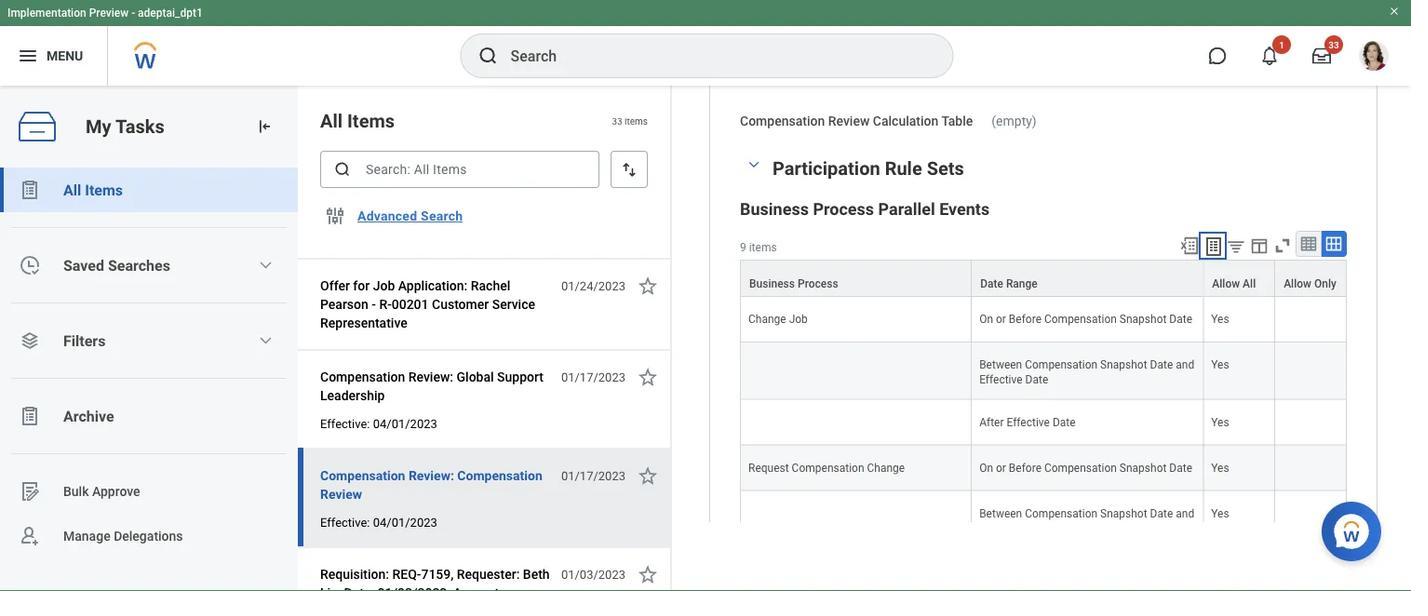 Task type: describe. For each thing, give the bounding box(es) containing it.
33 items
[[612, 115, 648, 126]]

33 for 33 items
[[612, 115, 623, 126]]

click to view/edit grid preferences image
[[1250, 236, 1270, 257]]

table
[[942, 114, 974, 130]]

1 between compensation snapshot date and effective date from the top
[[980, 359, 1198, 387]]

clipboard image for all items
[[19, 179, 41, 201]]

date range
[[981, 278, 1038, 291]]

yes for first row from the bottom of the the "business process parallel events" group
[[1212, 508, 1230, 521]]

0 vertical spatial review
[[829, 114, 870, 130]]

04/01/2023 for global
[[373, 417, 438, 431]]

-
[[131, 7, 135, 20]]

requester:
[[457, 567, 520, 582]]

date:
[[344, 585, 375, 591]]

on for request compensation change
[[980, 462, 994, 475]]

bulk
[[63, 484, 89, 499]]

manage
[[63, 529, 110, 544]]

justify image
[[17, 45, 39, 67]]

preview
[[89, 7, 129, 20]]

allow for allow only
[[1284, 278, 1312, 291]]

requisition: req-7159, requester: beth liu, date: 01/03/2023, amount button
[[320, 563, 551, 591]]

user plus image
[[19, 525, 41, 548]]

range
[[1007, 278, 1038, 291]]

close environment banner image
[[1390, 6, 1401, 17]]

after
[[980, 416, 1004, 429]]

my tasks
[[86, 116, 165, 137]]

sets
[[927, 158, 965, 180]]

beth
[[523, 567, 550, 582]]

process for business process
[[798, 278, 839, 291]]

2 between compensation snapshot date and effective date from the top
[[980, 508, 1198, 536]]

1 button
[[1250, 35, 1292, 76]]

all items inside button
[[63, 181, 123, 199]]

effective for 3rd row
[[980, 374, 1023, 387]]

job inside offer for job application: rachel pearson ‎- r-00201 customer service representative
[[373, 278, 395, 293]]

requisition: req-7159, requester: beth liu, date: 01/03/2023, amount
[[320, 567, 550, 591]]

participation rule sets
[[773, 158, 965, 180]]

advanced
[[358, 208, 418, 224]]

Search Workday  search field
[[511, 35, 915, 76]]

(empty)
[[992, 114, 1037, 130]]

approve
[[92, 484, 140, 499]]

items inside item list element
[[347, 110, 395, 132]]

business process
[[750, 278, 839, 291]]

compensation review calculation table
[[740, 114, 974, 130]]

between for first row from the bottom of the the "business process parallel events" group
[[980, 508, 1023, 521]]

select to filter grid data image
[[1227, 237, 1247, 257]]

1 vertical spatial effective
[[1007, 416, 1051, 429]]

menu button
[[0, 26, 107, 86]]

liu,
[[320, 585, 341, 591]]

requisition:
[[320, 567, 389, 582]]

allow all button
[[1205, 261, 1275, 297]]

yes for 3rd row
[[1212, 359, 1230, 372]]

application:
[[398, 278, 468, 293]]

my
[[86, 116, 111, 137]]

offer for job application: rachel pearson ‎- r-00201 customer service representative
[[320, 278, 536, 331]]

archive
[[63, 407, 114, 425]]

fullscreen image
[[1273, 236, 1294, 257]]

33 button
[[1302, 35, 1344, 76]]

transformation import image
[[255, 117, 274, 136]]

events
[[940, 200, 990, 220]]

saved searches button
[[0, 243, 298, 288]]

01/03/2023
[[562, 568, 626, 582]]

allow only button
[[1276, 261, 1347, 297]]

compensation review: global support leadership
[[320, 369, 544, 403]]

star image for effective: 04/01/2023
[[637, 366, 659, 388]]

inbox large image
[[1313, 47, 1332, 65]]

bulk approve
[[63, 484, 140, 499]]

parallel
[[879, 200, 936, 220]]

‎-
[[372, 297, 376, 312]]

effective: for compensation review: global support leadership
[[320, 417, 370, 431]]

change job
[[749, 313, 808, 326]]

filters button
[[0, 319, 298, 363]]

support
[[497, 369, 544, 385]]

allow only
[[1284, 278, 1337, 291]]

items for 33 items
[[625, 115, 648, 126]]

compensation inside compensation review: global support leadership
[[320, 369, 405, 385]]

expand table image
[[1325, 235, 1344, 254]]

9 items
[[740, 242, 777, 255]]

business process button
[[741, 261, 972, 297]]

search
[[421, 208, 463, 224]]

customer
[[432, 297, 489, 312]]

business for business process parallel events
[[740, 200, 809, 220]]

review inside the compensation review: compensation review
[[320, 487, 362, 502]]

allow for allow all
[[1213, 278, 1241, 291]]

saved searches
[[63, 257, 170, 274]]

manage delegations link
[[0, 514, 298, 559]]

row containing after effective date
[[740, 400, 1348, 446]]

rachel
[[471, 278, 511, 293]]

participation rule sets group
[[740, 154, 1348, 591]]

participation rule sets button
[[773, 158, 965, 180]]

profile logan mcneil image
[[1360, 41, 1390, 75]]

compensation review: global support leadership button
[[320, 366, 551, 407]]

all items inside item list element
[[320, 110, 395, 132]]

manage delegations
[[63, 529, 183, 544]]

00201
[[392, 297, 429, 312]]

service
[[492, 297, 536, 312]]

01/17/2023 for compensation review: global support leadership
[[562, 370, 626, 384]]

business process parallel events button
[[740, 200, 990, 220]]

filters
[[63, 332, 106, 350]]

01/24/2023
[[562, 279, 626, 293]]

items inside button
[[85, 181, 123, 199]]

row containing change job
[[740, 298, 1348, 343]]

1
[[1280, 39, 1285, 50]]

req-
[[393, 567, 421, 582]]

chevron down image for filters
[[258, 333, 273, 348]]

request
[[749, 462, 789, 475]]

saved
[[63, 257, 104, 274]]

before for change job
[[1009, 313, 1042, 326]]

date inside "popup button"
[[981, 278, 1004, 291]]

adeptai_dpt1
[[138, 7, 203, 20]]

star image for 01/03/2023
[[637, 563, 659, 586]]

toolbar inside the "business process parallel events" group
[[1172, 231, 1348, 260]]

all inside item list element
[[320, 110, 343, 132]]

for
[[353, 278, 370, 293]]

searches
[[108, 257, 170, 274]]

archive button
[[0, 394, 298, 439]]

01/03/2023,
[[378, 585, 450, 591]]

chevron down image for saved searches
[[258, 258, 273, 273]]



Task type: locate. For each thing, give the bounding box(es) containing it.
on
[[980, 313, 994, 326], [980, 462, 994, 475]]

allow down select to filter grid data "icon"
[[1213, 278, 1241, 291]]

between
[[980, 359, 1023, 372], [980, 508, 1023, 521]]

1 or from the top
[[997, 313, 1007, 326]]

0 horizontal spatial all items
[[63, 181, 123, 199]]

04/01/2023
[[373, 417, 438, 431], [373, 516, 438, 529]]

5 yes from the top
[[1212, 508, 1230, 521]]

1 horizontal spatial review
[[829, 114, 870, 130]]

1 vertical spatial or
[[997, 462, 1007, 475]]

before down range
[[1009, 313, 1042, 326]]

job up r-
[[373, 278, 395, 293]]

0 vertical spatial all items
[[320, 110, 395, 132]]

leadership
[[320, 388, 385, 403]]

effective: 04/01/2023 up requisition:
[[320, 516, 438, 529]]

items inside the "business process parallel events" group
[[749, 242, 777, 255]]

0 horizontal spatial items
[[625, 115, 648, 126]]

1 horizontal spatial allow
[[1284, 278, 1312, 291]]

job inside row
[[789, 313, 808, 326]]

Search: All Items text field
[[320, 151, 600, 188]]

pearson
[[320, 297, 369, 312]]

01/17/2023
[[562, 370, 626, 384], [562, 469, 626, 483]]

1 vertical spatial review:
[[409, 468, 454, 483]]

perspective image
[[19, 330, 41, 352]]

star image for effective: 04/01/2023
[[637, 465, 659, 487]]

compensation
[[740, 114, 825, 130], [1045, 313, 1118, 326], [1026, 359, 1098, 372], [320, 369, 405, 385], [792, 462, 865, 475], [1045, 462, 1118, 475], [320, 468, 406, 483], [458, 468, 543, 483], [1026, 508, 1098, 521]]

1 effective: 04/01/2023 from the top
[[320, 417, 438, 431]]

chevron down image inside filters dropdown button
[[258, 333, 273, 348]]

effective:
[[320, 417, 370, 431], [320, 516, 370, 529]]

toolbar
[[1172, 231, 1348, 260]]

or for request compensation change
[[997, 462, 1007, 475]]

1 allow from the left
[[1213, 278, 1241, 291]]

offer
[[320, 278, 350, 293]]

implementation preview -   adeptai_dpt1
[[7, 7, 203, 20]]

01/17/2023 for compensation review: compensation review
[[562, 469, 626, 483]]

business inside business process popup button
[[750, 278, 795, 291]]

compensation review: compensation review
[[320, 468, 543, 502]]

1 effective: from the top
[[320, 417, 370, 431]]

clipboard image left archive
[[19, 405, 41, 428]]

on down date range
[[980, 313, 994, 326]]

review: down the compensation review: global support leadership button
[[409, 468, 454, 483]]

0 vertical spatial between compensation snapshot date and effective date
[[980, 359, 1198, 387]]

review up requisition:
[[320, 487, 362, 502]]

1 vertical spatial chevron down image
[[258, 258, 273, 273]]

2 and from the top
[[1177, 508, 1195, 521]]

0 vertical spatial on or before compensation snapshot date
[[980, 313, 1193, 326]]

0 vertical spatial star image
[[637, 275, 659, 297]]

1 vertical spatial change
[[868, 462, 905, 475]]

1 review: from the top
[[409, 369, 454, 385]]

33 for 33
[[1329, 39, 1340, 50]]

on or before compensation snapshot date
[[980, 313, 1193, 326], [980, 462, 1193, 475]]

2 before from the top
[[1009, 462, 1042, 475]]

2 yes from the top
[[1212, 359, 1230, 372]]

all up search image
[[320, 110, 343, 132]]

4 yes from the top
[[1212, 462, 1230, 475]]

business for business process
[[750, 278, 795, 291]]

0 horizontal spatial 33
[[612, 115, 623, 126]]

row
[[740, 260, 1348, 298], [740, 298, 1348, 343], [740, 343, 1348, 400], [740, 400, 1348, 446], [740, 446, 1348, 492], [740, 492, 1348, 549]]

1 vertical spatial 04/01/2023
[[373, 516, 438, 529]]

clipboard image inside all items button
[[19, 179, 41, 201]]

1 vertical spatial on or before compensation snapshot date
[[980, 462, 1193, 475]]

1 clipboard image from the top
[[19, 179, 41, 201]]

0 vertical spatial on
[[980, 313, 994, 326]]

3 yes from the top
[[1212, 416, 1230, 429]]

date range button
[[972, 261, 1204, 297]]

0 vertical spatial 04/01/2023
[[373, 417, 438, 431]]

snapshot
[[1120, 313, 1167, 326], [1101, 359, 1148, 372], [1120, 462, 1167, 475], [1101, 508, 1148, 521]]

2 vertical spatial chevron down image
[[258, 333, 273, 348]]

all inside popup button
[[1244, 278, 1257, 291]]

compensation review: compensation review button
[[320, 465, 551, 506]]

business up change job
[[750, 278, 795, 291]]

change
[[749, 313, 787, 326], [868, 462, 905, 475]]

1 vertical spatial business
[[750, 278, 795, 291]]

0 horizontal spatial job
[[373, 278, 395, 293]]

0 vertical spatial or
[[997, 313, 1007, 326]]

1 vertical spatial star image
[[637, 563, 659, 586]]

export to excel image
[[1180, 236, 1201, 257]]

1 horizontal spatial items
[[347, 110, 395, 132]]

1 on from the top
[[980, 313, 994, 326]]

2 on from the top
[[980, 462, 994, 475]]

0 vertical spatial business
[[740, 200, 809, 220]]

allow all
[[1213, 278, 1257, 291]]

row containing business process
[[740, 260, 1348, 298]]

between up after
[[980, 359, 1023, 372]]

clipboard image
[[19, 179, 41, 201], [19, 405, 41, 428]]

or for change job
[[997, 313, 1007, 326]]

before
[[1009, 313, 1042, 326], [1009, 462, 1042, 475]]

notifications large image
[[1261, 47, 1280, 65]]

33 inside item list element
[[612, 115, 623, 126]]

items up search image
[[347, 110, 395, 132]]

global
[[457, 369, 494, 385]]

and for first row from the bottom of the the "business process parallel events" group
[[1177, 508, 1195, 521]]

advanced search
[[358, 208, 463, 224]]

1 vertical spatial between compensation snapshot date and effective date
[[980, 508, 1198, 536]]

2 star image from the top
[[637, 563, 659, 586]]

bulk approve link
[[0, 469, 298, 514]]

rule
[[885, 158, 923, 180]]

export to worksheets image
[[1203, 236, 1226, 258]]

list containing all items
[[0, 168, 298, 559]]

clock check image
[[19, 254, 41, 277]]

0 horizontal spatial allow
[[1213, 278, 1241, 291]]

on or before compensation snapshot date for change job
[[980, 313, 1193, 326]]

review up participation rule sets button
[[829, 114, 870, 130]]

1 vertical spatial items
[[85, 181, 123, 199]]

0 vertical spatial effective:
[[320, 417, 370, 431]]

yes for row containing change job
[[1212, 313, 1230, 326]]

0 vertical spatial 33
[[1329, 39, 1340, 50]]

33 left profile logan mcneil icon
[[1329, 39, 1340, 50]]

1 vertical spatial all
[[63, 181, 81, 199]]

2 row from the top
[[740, 298, 1348, 343]]

effective: 04/01/2023 for compensation review: compensation review
[[320, 516, 438, 529]]

2 01/17/2023 from the top
[[562, 469, 626, 483]]

2 review: from the top
[[409, 468, 454, 483]]

process up change job
[[798, 278, 839, 291]]

process for business process parallel events
[[813, 200, 875, 220]]

effective: up requisition:
[[320, 516, 370, 529]]

business process parallel events
[[740, 200, 990, 220]]

3 row from the top
[[740, 343, 1348, 400]]

1 vertical spatial clipboard image
[[19, 405, 41, 428]]

before for request compensation change
[[1009, 462, 1042, 475]]

effective: 04/01/2023 for compensation review: global support leadership
[[320, 417, 438, 431]]

offer for job application: rachel pearson ‎- r-00201 customer service representative button
[[320, 275, 551, 334]]

clipboard image up clock check icon
[[19, 179, 41, 201]]

1 vertical spatial between
[[980, 508, 1023, 521]]

all up saved
[[63, 181, 81, 199]]

my tasks element
[[0, 86, 298, 591]]

delegations
[[114, 529, 183, 544]]

1 vertical spatial job
[[789, 313, 808, 326]]

2 effective: 04/01/2023 from the top
[[320, 516, 438, 529]]

1 vertical spatial items
[[749, 242, 777, 255]]

2 horizontal spatial all
[[1244, 278, 1257, 291]]

0 vertical spatial items
[[347, 110, 395, 132]]

effective
[[980, 374, 1023, 387], [1007, 416, 1051, 429], [980, 522, 1023, 536]]

1 vertical spatial review
[[320, 487, 362, 502]]

participation
[[773, 158, 881, 180]]

0 horizontal spatial all
[[63, 181, 81, 199]]

all items up search image
[[320, 110, 395, 132]]

items up sort image
[[625, 115, 648, 126]]

04/01/2023 down the compensation review: compensation review
[[373, 516, 438, 529]]

0 vertical spatial job
[[373, 278, 395, 293]]

2 between from the top
[[980, 508, 1023, 521]]

2 allow from the left
[[1284, 278, 1312, 291]]

effective: 04/01/2023 down leadership
[[320, 417, 438, 431]]

and for 3rd row
[[1177, 359, 1195, 372]]

all down the click to view/edit grid preferences image
[[1244, 278, 1257, 291]]

review: inside compensation review: global support leadership
[[409, 369, 454, 385]]

between compensation snapshot date and effective date
[[980, 359, 1198, 387], [980, 508, 1198, 536]]

request compensation change
[[749, 462, 905, 475]]

all items button
[[0, 168, 298, 212]]

date
[[981, 278, 1004, 291], [1170, 313, 1193, 326], [1151, 359, 1174, 372], [1026, 374, 1049, 387], [1053, 416, 1076, 429], [1170, 462, 1193, 475], [1151, 508, 1174, 521], [1026, 522, 1049, 536]]

sort image
[[620, 160, 639, 179]]

1 star image from the top
[[637, 275, 659, 297]]

calculation
[[873, 114, 939, 130]]

1 horizontal spatial 33
[[1329, 39, 1340, 50]]

effective for first row from the bottom of the the "business process parallel events" group
[[980, 522, 1023, 536]]

0 vertical spatial all
[[320, 110, 343, 132]]

1 horizontal spatial job
[[789, 313, 808, 326]]

2 on or before compensation snapshot date from the top
[[980, 462, 1193, 475]]

2 clipboard image from the top
[[19, 405, 41, 428]]

representative
[[320, 315, 408, 331]]

review
[[829, 114, 870, 130], [320, 487, 362, 502]]

allow inside allow only popup button
[[1284, 278, 1312, 291]]

review: for compensation
[[409, 468, 454, 483]]

clipboard image for archive
[[19, 405, 41, 428]]

rename image
[[19, 481, 41, 503]]

33
[[1329, 39, 1340, 50], [612, 115, 623, 126]]

process inside popup button
[[798, 278, 839, 291]]

effective: down leadership
[[320, 417, 370, 431]]

or down after
[[997, 462, 1007, 475]]

1 vertical spatial process
[[798, 278, 839, 291]]

33 up sort image
[[612, 115, 623, 126]]

items down my
[[85, 181, 123, 199]]

0 vertical spatial and
[[1177, 359, 1195, 372]]

2 vertical spatial effective
[[980, 522, 1023, 536]]

0 vertical spatial before
[[1009, 313, 1042, 326]]

2 effective: from the top
[[320, 516, 370, 529]]

job
[[373, 278, 395, 293], [789, 313, 808, 326]]

between down after
[[980, 508, 1023, 521]]

1 vertical spatial effective:
[[320, 516, 370, 529]]

5 row from the top
[[740, 446, 1348, 492]]

1 horizontal spatial items
[[749, 242, 777, 255]]

configure image
[[324, 205, 346, 227]]

list
[[0, 168, 298, 559]]

0 vertical spatial effective: 04/01/2023
[[320, 417, 438, 431]]

allow inside allow all popup button
[[1213, 278, 1241, 291]]

on or before compensation snapshot date for request compensation change
[[980, 462, 1193, 475]]

1 vertical spatial and
[[1177, 508, 1195, 521]]

cell
[[1276, 298, 1348, 343], [740, 343, 972, 400], [1276, 343, 1348, 400], [740, 400, 972, 446], [1276, 400, 1348, 446], [1276, 446, 1348, 492], [740, 492, 972, 549]]

items inside item list element
[[625, 115, 648, 126]]

allow left only
[[1284, 278, 1312, 291]]

review: inside the compensation review: compensation review
[[409, 468, 454, 483]]

1 vertical spatial effective: 04/01/2023
[[320, 516, 438, 529]]

effective: for compensation review: compensation review
[[320, 516, 370, 529]]

business
[[740, 200, 809, 220], [750, 278, 795, 291]]

yes for row containing request compensation change
[[1212, 462, 1230, 475]]

0 vertical spatial items
[[625, 115, 648, 126]]

1 vertical spatial on
[[980, 462, 994, 475]]

only
[[1315, 278, 1337, 291]]

or
[[997, 313, 1007, 326], [997, 462, 1007, 475]]

1 horizontal spatial change
[[868, 462, 905, 475]]

tasks
[[115, 116, 165, 137]]

search image
[[477, 45, 500, 67]]

on or before compensation snapshot date down after effective date
[[980, 462, 1193, 475]]

1 vertical spatial star image
[[637, 465, 659, 487]]

yes
[[1212, 313, 1230, 326], [1212, 359, 1230, 372], [1212, 416, 1230, 429], [1212, 462, 1230, 475], [1212, 508, 1230, 521]]

1 between from the top
[[980, 359, 1023, 372]]

on down after
[[980, 462, 994, 475]]

0 vertical spatial 01/17/2023
[[562, 370, 626, 384]]

2 or from the top
[[997, 462, 1007, 475]]

before down after effective date
[[1009, 462, 1042, 475]]

2 vertical spatial all
[[1244, 278, 1257, 291]]

menu banner
[[0, 0, 1412, 86]]

1 01/17/2023 from the top
[[562, 370, 626, 384]]

1 vertical spatial before
[[1009, 462, 1042, 475]]

1 vertical spatial all items
[[63, 181, 123, 199]]

04/01/2023 for compensation
[[373, 516, 438, 529]]

0 horizontal spatial review
[[320, 487, 362, 502]]

business process parallel events group
[[740, 199, 1348, 591]]

on or before compensation snapshot date down date range "popup button"
[[980, 313, 1193, 326]]

0 horizontal spatial change
[[749, 313, 787, 326]]

item list element
[[298, 86, 672, 591]]

2 star image from the top
[[637, 465, 659, 487]]

1 vertical spatial 01/17/2023
[[562, 469, 626, 483]]

9
[[740, 242, 747, 255]]

items
[[347, 110, 395, 132], [85, 181, 123, 199]]

items for 9 items
[[749, 242, 777, 255]]

1 and from the top
[[1177, 359, 1195, 372]]

33 inside button
[[1329, 39, 1340, 50]]

1 star image from the top
[[637, 366, 659, 388]]

all items down my
[[63, 181, 123, 199]]

1 yes from the top
[[1212, 313, 1230, 326]]

1 horizontal spatial all items
[[320, 110, 395, 132]]

clipboard image inside archive button
[[19, 405, 41, 428]]

1 before from the top
[[1009, 313, 1042, 326]]

r-
[[379, 297, 392, 312]]

table image
[[1300, 235, 1319, 254]]

items
[[625, 115, 648, 126], [749, 242, 777, 255]]

0 vertical spatial change
[[749, 313, 787, 326]]

4 row from the top
[[740, 400, 1348, 446]]

0 horizontal spatial items
[[85, 181, 123, 199]]

yes for row containing after effective date
[[1212, 416, 1230, 429]]

0 vertical spatial process
[[813, 200, 875, 220]]

1 on or before compensation snapshot date from the top
[[980, 313, 1193, 326]]

6 row from the top
[[740, 492, 1348, 549]]

04/01/2023 down compensation review: global support leadership
[[373, 417, 438, 431]]

review: left the global at the bottom
[[409, 369, 454, 385]]

implementation
[[7, 7, 86, 20]]

between for 3rd row
[[980, 359, 1023, 372]]

business up 9 items
[[740, 200, 809, 220]]

7159,
[[421, 567, 454, 582]]

allow
[[1213, 278, 1241, 291], [1284, 278, 1312, 291]]

menu
[[47, 48, 83, 63]]

search image
[[333, 160, 352, 179]]

0 vertical spatial star image
[[637, 366, 659, 388]]

or down date range
[[997, 313, 1007, 326]]

0 vertical spatial effective
[[980, 374, 1023, 387]]

star image
[[637, 275, 659, 297], [637, 465, 659, 487]]

1 04/01/2023 from the top
[[373, 417, 438, 431]]

0 vertical spatial chevron down image
[[743, 159, 766, 172]]

all inside button
[[63, 181, 81, 199]]

1 horizontal spatial all
[[320, 110, 343, 132]]

review: for global
[[409, 369, 454, 385]]

row containing request compensation change
[[740, 446, 1348, 492]]

all
[[320, 110, 343, 132], [63, 181, 81, 199], [1244, 278, 1257, 291]]

2 04/01/2023 from the top
[[373, 516, 438, 529]]

star image
[[637, 366, 659, 388], [637, 563, 659, 586]]

1 row from the top
[[740, 260, 1348, 298]]

on for change job
[[980, 313, 994, 326]]

after effective date
[[980, 416, 1076, 429]]

process down participation
[[813, 200, 875, 220]]

chevron down image
[[743, 159, 766, 172], [258, 258, 273, 273], [258, 333, 273, 348]]

0 vertical spatial clipboard image
[[19, 179, 41, 201]]

job down business process
[[789, 313, 808, 326]]

items right the 9 on the right top of page
[[749, 242, 777, 255]]

1 vertical spatial 33
[[612, 115, 623, 126]]

star image for 01/24/2023
[[637, 275, 659, 297]]

0 vertical spatial between
[[980, 359, 1023, 372]]

advanced search button
[[350, 197, 471, 235]]

0 vertical spatial review:
[[409, 369, 454, 385]]



Task type: vqa. For each thing, say whether or not it's contained in the screenshot.
PROCESS associated with Business Process Parallel Events
yes



